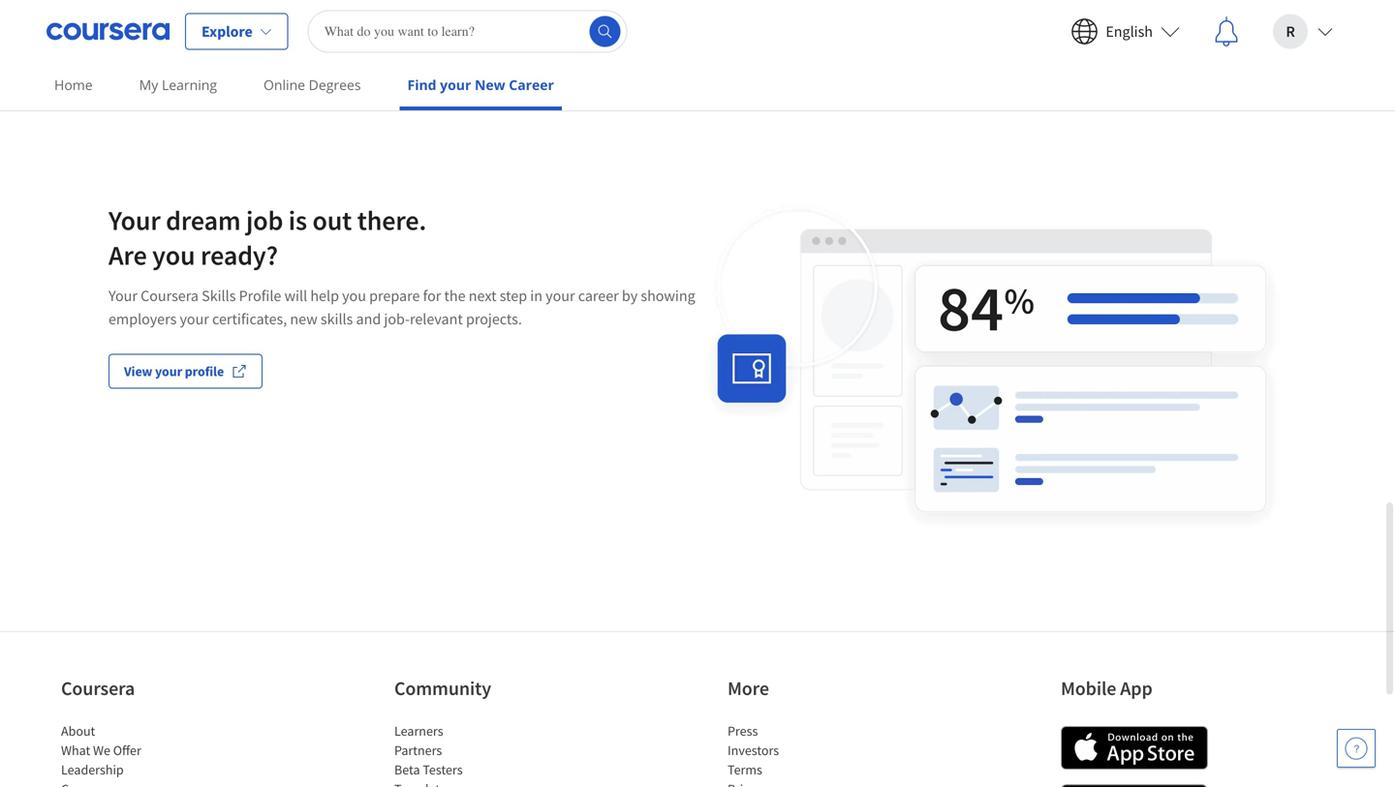 Task type: vqa. For each thing, say whether or not it's contained in the screenshot.
list item to the left
yes



Task type: locate. For each thing, give the bounding box(es) containing it.
2 list from the left
[[394, 722, 559, 788]]

explore
[[202, 22, 253, 41]]

we
[[93, 742, 110, 760]]

0 horizontal spatial coursera
[[61, 677, 135, 701]]

1 vertical spatial coursera
[[61, 677, 135, 701]]

your right in
[[546, 286, 575, 306]]

1 list item from the left
[[61, 780, 226, 788]]

job-
[[384, 310, 410, 329]]

find your new career
[[407, 76, 554, 94]]

testers
[[423, 761, 463, 779]]

0 horizontal spatial list
[[61, 722, 226, 788]]

coursera
[[141, 286, 199, 306], [61, 677, 135, 701]]

list item down testers
[[394, 780, 559, 788]]

your up employers
[[109, 286, 137, 306]]

view your profile
[[124, 363, 224, 380]]

1 list from the left
[[61, 722, 226, 788]]

list item down the investors link on the bottom of the page
[[728, 780, 892, 788]]

0 vertical spatial your
[[109, 203, 161, 237]]

mobile
[[1061, 677, 1116, 701]]

learning
[[162, 76, 217, 94]]

2 horizontal spatial list
[[728, 722, 892, 788]]

relevant
[[410, 310, 463, 329]]

your right find on the left of the page
[[440, 76, 471, 94]]

leadership
[[61, 761, 124, 779]]

press investors terms
[[728, 723, 779, 779]]

find
[[407, 76, 436, 94]]

list item down offer
[[61, 780, 226, 788]]

for
[[423, 286, 441, 306]]

more
[[728, 677, 769, 701]]

0 vertical spatial you
[[152, 238, 195, 272]]

you up and
[[342, 286, 366, 306]]

beta
[[394, 761, 420, 779]]

1 vertical spatial your
[[109, 286, 137, 306]]

0 horizontal spatial list item
[[61, 780, 226, 788]]

projects.
[[466, 310, 522, 329]]

you inside your coursera skills profile will help you prepare for the next step in your career by showing employers your certificates, new skills and job-relevant projects.
[[342, 286, 366, 306]]

you
[[152, 238, 195, 272], [342, 286, 366, 306]]

2 your from the top
[[109, 286, 137, 306]]

your
[[109, 203, 161, 237], [109, 286, 137, 306]]

my learning
[[139, 76, 217, 94]]

3 list from the left
[[728, 722, 892, 788]]

r button
[[1258, 0, 1349, 62]]

1 horizontal spatial list
[[394, 722, 559, 788]]

view
[[124, 363, 152, 380]]

and
[[356, 310, 381, 329]]

1 horizontal spatial you
[[342, 286, 366, 306]]

coursera up about link
[[61, 677, 135, 701]]

your right the view
[[155, 363, 182, 380]]

coursera up employers
[[141, 286, 199, 306]]

what
[[61, 742, 90, 760]]

0 vertical spatial coursera
[[141, 286, 199, 306]]

list containing about
[[61, 722, 226, 788]]

find your new career link
[[400, 63, 562, 110]]

1 your from the top
[[109, 203, 161, 237]]

None search field
[[308, 10, 627, 53]]

2 list item from the left
[[394, 780, 559, 788]]

you down dream
[[152, 238, 195, 272]]

0 horizontal spatial you
[[152, 238, 195, 272]]

investors link
[[728, 742, 779, 760]]

press link
[[728, 723, 758, 740]]

list containing learners
[[394, 722, 559, 788]]

1 vertical spatial you
[[342, 286, 366, 306]]

your for your dream job is out there. are you ready?
[[109, 203, 161, 237]]

skills
[[202, 286, 236, 306]]

english
[[1106, 22, 1153, 41]]

about what we offer leadership
[[61, 723, 141, 779]]

your up 'are'
[[109, 203, 161, 237]]

ready?
[[201, 238, 278, 272]]

list item
[[61, 780, 226, 788], [394, 780, 559, 788], [728, 780, 892, 788]]

help
[[310, 286, 339, 306]]

3 list item from the left
[[728, 780, 892, 788]]

home link
[[47, 63, 100, 107]]

coursera image
[[47, 16, 170, 47]]

home
[[54, 76, 93, 94]]

1 horizontal spatial coursera
[[141, 286, 199, 306]]

new
[[475, 76, 505, 94]]

your inside your dream job is out there. are you ready?
[[109, 203, 161, 237]]

1 horizontal spatial list item
[[394, 780, 559, 788]]

r
[[1286, 22, 1295, 41]]

What do you want to learn? text field
[[308, 10, 627, 53]]

job
[[246, 203, 283, 237]]

your
[[440, 76, 471, 94], [546, 286, 575, 306], [180, 310, 209, 329], [155, 363, 182, 380]]

community
[[394, 677, 491, 701]]

your inside button
[[155, 363, 182, 380]]

employers
[[109, 310, 177, 329]]

2 horizontal spatial list item
[[728, 780, 892, 788]]

dream
[[166, 203, 241, 237]]

english button
[[1055, 0, 1196, 62]]

list containing press
[[728, 722, 892, 788]]

beta testers link
[[394, 761, 463, 779]]

list item for coursera
[[61, 780, 226, 788]]

mobile app
[[1061, 677, 1153, 701]]

list for more
[[728, 722, 892, 788]]

will
[[284, 286, 307, 306]]

your inside your coursera skills profile will help you prepare for the next step in your career by showing employers your certificates, new skills and job-relevant projects.
[[109, 286, 137, 306]]

list
[[61, 722, 226, 788], [394, 722, 559, 788], [728, 722, 892, 788]]

partners
[[394, 742, 442, 760]]

partners link
[[394, 742, 442, 760]]

view your profile button
[[109, 354, 263, 389]]



Task type: describe. For each thing, give the bounding box(es) containing it.
coursera inside your coursera skills profile will help you prepare for the next step in your career by showing employers your certificates, new skills and job-relevant projects.
[[141, 286, 199, 306]]

your coursera skills profile will help you prepare for the next step in your career by showing employers your certificates, new skills and job-relevant projects.
[[109, 286, 695, 329]]

your for your coursera skills profile will help you prepare for the next step in your career by showing employers your certificates, new skills and job-relevant projects.
[[109, 286, 137, 306]]

download on the app store image
[[1061, 727, 1208, 770]]

profile
[[185, 363, 224, 380]]

prepare
[[369, 286, 420, 306]]

list item for more
[[728, 780, 892, 788]]

press
[[728, 723, 758, 740]]

learners partners beta testers
[[394, 723, 463, 779]]

skills
[[321, 310, 353, 329]]

offer
[[113, 742, 141, 760]]

learners
[[394, 723, 443, 740]]

list item for community
[[394, 780, 559, 788]]

online degrees
[[264, 76, 361, 94]]

terms
[[728, 761, 762, 779]]

career
[[509, 76, 554, 94]]

get it on google play image
[[1061, 785, 1208, 788]]

you inside your dream job is out there. are you ready?
[[152, 238, 195, 272]]

leadership link
[[61, 761, 124, 779]]

graphic of the learner profile page image
[[698, 203, 1287, 537]]

my
[[139, 76, 158, 94]]

profile
[[239, 286, 281, 306]]

certificates,
[[212, 310, 287, 329]]

app
[[1120, 677, 1153, 701]]

degrees
[[309, 76, 361, 94]]

what we offer link
[[61, 742, 141, 760]]

your dream job is out there. are you ready?
[[109, 203, 426, 272]]

next
[[469, 286, 497, 306]]

help center image
[[1345, 737, 1368, 761]]

online
[[264, 76, 305, 94]]

list for community
[[394, 722, 559, 788]]

investors
[[728, 742, 779, 760]]

out
[[312, 203, 352, 237]]

by
[[622, 286, 638, 306]]

showing
[[641, 286, 695, 306]]

are
[[109, 238, 147, 272]]

step
[[500, 286, 527, 306]]

explore button
[[185, 13, 288, 50]]

terms link
[[728, 761, 762, 779]]

the
[[444, 286, 466, 306]]

new
[[290, 310, 317, 329]]

about link
[[61, 723, 95, 740]]

your down skills
[[180, 310, 209, 329]]

there.
[[357, 203, 426, 237]]

list for coursera
[[61, 722, 226, 788]]

career
[[578, 286, 619, 306]]

in
[[530, 286, 543, 306]]

online degrees link
[[256, 63, 369, 107]]

is
[[288, 203, 307, 237]]

learners link
[[394, 723, 443, 740]]

about
[[61, 723, 95, 740]]

my learning link
[[131, 63, 225, 107]]



